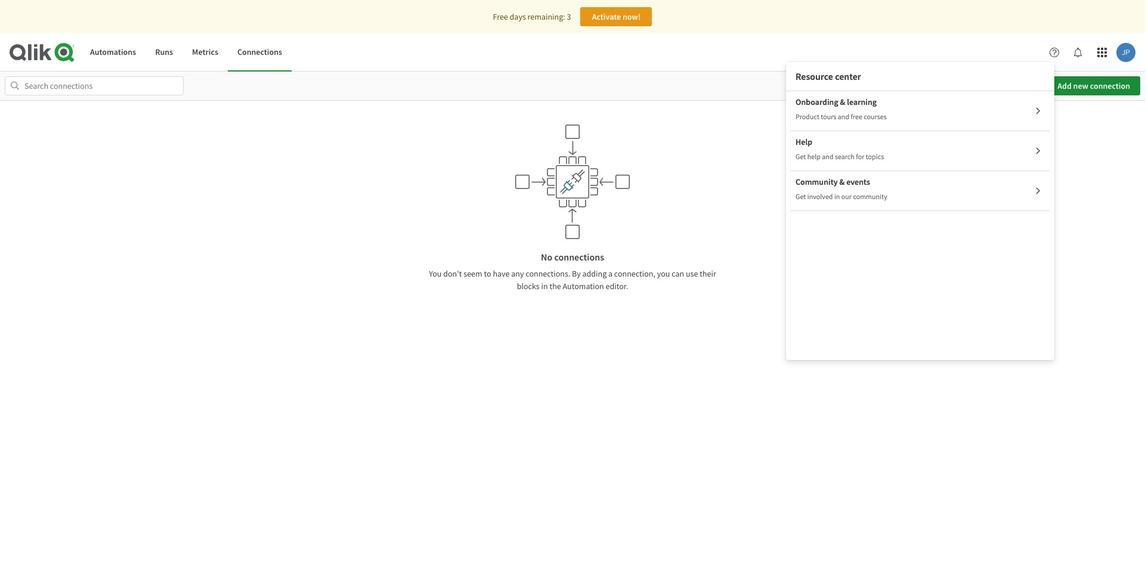 Task type: describe. For each thing, give the bounding box(es) containing it.
a
[[609, 268, 613, 279]]

don't
[[444, 268, 462, 279]]

topics
[[866, 152, 885, 161]]

connections button
[[228, 33, 292, 72]]

events
[[847, 177, 871, 187]]

no
[[541, 251, 553, 263]]

get inside help get help and search for topics
[[796, 152, 806, 161]]

3
[[567, 11, 571, 22]]

activate now!
[[592, 11, 641, 22]]

use
[[686, 268, 698, 279]]

seem
[[464, 268, 483, 279]]

to
[[484, 268, 491, 279]]

product
[[796, 112, 820, 121]]

can
[[672, 268, 685, 279]]

james peterson image
[[1117, 43, 1136, 62]]

metrics button
[[183, 33, 228, 72]]

now!
[[623, 11, 641, 22]]

community & events get involved in our community
[[796, 177, 888, 201]]

in inside community & events get involved in our community
[[835, 192, 840, 201]]

add new connection
[[1057, 81, 1131, 91]]

onboarding & learning product tours and free courses
[[796, 97, 887, 121]]

community
[[854, 192, 888, 201]]

blocks
[[517, 281, 540, 292]]

learning
[[848, 97, 877, 107]]

plus image
[[1048, 83, 1053, 90]]

free days remaining: 3
[[493, 11, 571, 22]]

connections
[[555, 251, 605, 263]]

activate
[[592, 11, 621, 22]]

help
[[808, 152, 821, 161]]

no connections you don't seem to have any connections. by adding a connection, you can use their blocks in the automation editor.
[[429, 251, 717, 292]]

involved
[[808, 192, 833, 201]]

& for onboarding
[[841, 97, 846, 107]]

get inside community & events get involved in our community
[[796, 192, 806, 201]]



Task type: vqa. For each thing, say whether or not it's contained in the screenshot.
Automation
yes



Task type: locate. For each thing, give the bounding box(es) containing it.
connections.
[[526, 268, 571, 279]]

and inside help get help and search for topics
[[822, 152, 834, 161]]

you
[[657, 268, 670, 279]]

editor.
[[606, 281, 629, 292]]

get
[[796, 152, 806, 161], [796, 192, 806, 201]]

2 get from the top
[[796, 192, 806, 201]]

center
[[836, 70, 862, 82]]

search
[[835, 152, 855, 161]]

automation
[[563, 281, 604, 292]]

days
[[510, 11, 526, 22]]

in left our
[[835, 192, 840, 201]]

0 vertical spatial in
[[835, 192, 840, 201]]

runs
[[155, 47, 173, 57]]

automations button
[[81, 33, 146, 72]]

resource
[[796, 70, 834, 82]]

tours
[[821, 112, 837, 121]]

remaining:
[[528, 11, 566, 22]]

help
[[796, 137, 813, 147]]

& inside 'onboarding & learning product tours and free courses'
[[841, 97, 846, 107]]

& for community
[[840, 177, 845, 187]]

0 horizontal spatial in
[[542, 281, 548, 292]]

connection
[[1091, 81, 1131, 91]]

tab list
[[81, 33, 292, 72]]

and left free in the right of the page
[[838, 112, 850, 121]]

resource center
[[796, 70, 862, 82]]

and inside 'onboarding & learning product tours and free courses'
[[838, 112, 850, 121]]

automations
[[90, 47, 136, 57]]

1 vertical spatial get
[[796, 192, 806, 201]]

connections
[[237, 47, 282, 57]]

have
[[493, 268, 510, 279]]

0 vertical spatial and
[[838, 112, 850, 121]]

get left involved
[[796, 192, 806, 201]]

adding
[[583, 268, 607, 279]]

1 vertical spatial &
[[840, 177, 845, 187]]

in inside no connections you don't seem to have any connections. by adding a connection, you can use their blocks in the automation editor.
[[542, 281, 548, 292]]

& left learning
[[841, 97, 846, 107]]

1 get from the top
[[796, 152, 806, 161]]

in
[[835, 192, 840, 201], [542, 281, 548, 292]]

help get help and search for topics
[[796, 137, 885, 161]]

for
[[857, 152, 865, 161]]

you
[[429, 268, 442, 279]]

0 vertical spatial get
[[796, 152, 806, 161]]

0 vertical spatial &
[[841, 97, 846, 107]]

free
[[493, 11, 508, 22]]

their
[[700, 268, 717, 279]]

connection,
[[615, 268, 656, 279]]

activate now! link
[[581, 7, 653, 26]]

& up our
[[840, 177, 845, 187]]

&
[[841, 97, 846, 107], [840, 177, 845, 187]]

metrics
[[192, 47, 218, 57]]

by
[[572, 268, 581, 279]]

community
[[796, 177, 838, 187]]

runs button
[[146, 33, 183, 72]]

1 horizontal spatial and
[[838, 112, 850, 121]]

courses
[[864, 112, 887, 121]]

1 vertical spatial and
[[822, 152, 834, 161]]

onboarding
[[796, 97, 839, 107]]

free
[[851, 112, 863, 121]]

get left help
[[796, 152, 806, 161]]

& inside community & events get involved in our community
[[840, 177, 845, 187]]

new
[[1074, 81, 1089, 91]]

and right help
[[822, 152, 834, 161]]

tab list containing automations
[[81, 33, 292, 72]]

and
[[838, 112, 850, 121], [822, 152, 834, 161]]

add new connection button
[[1037, 76, 1141, 95]]

in left "the"
[[542, 281, 548, 292]]

1 horizontal spatial in
[[835, 192, 840, 201]]

1 vertical spatial in
[[542, 281, 548, 292]]

Search connections search field
[[5, 76, 184, 95]]

add
[[1058, 81, 1072, 91]]

0 horizontal spatial and
[[822, 152, 834, 161]]

any
[[512, 268, 524, 279]]

our
[[842, 192, 852, 201]]

the
[[550, 281, 561, 292]]



